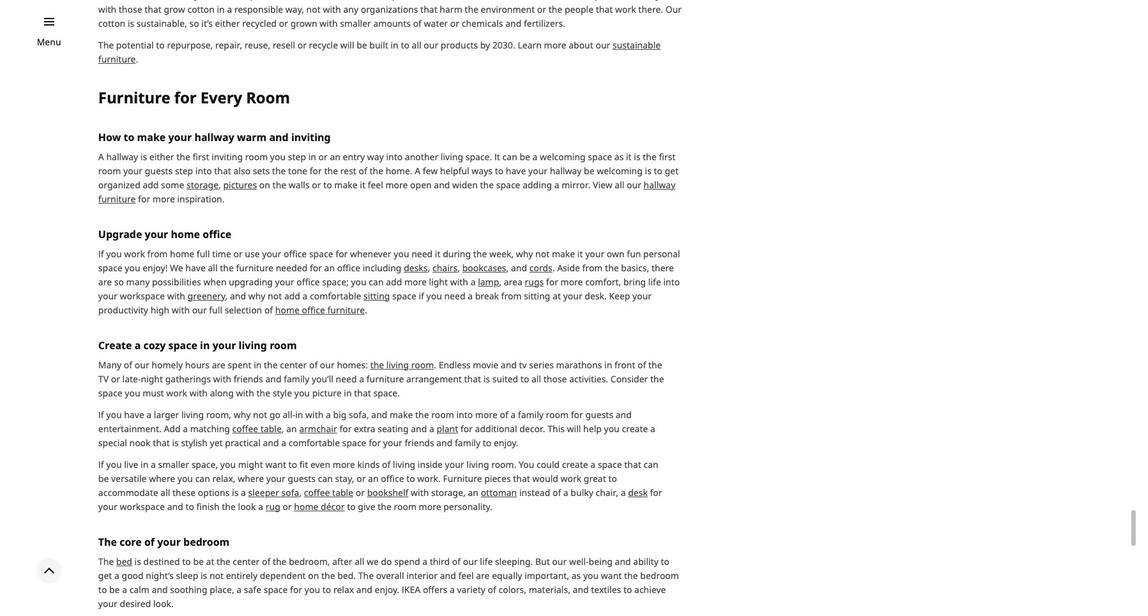 Task type: describe. For each thing, give the bounding box(es) containing it.
pieces
[[484, 473, 511, 485]]

homely
[[152, 359, 183, 371]]

be left 'calm'
[[109, 584, 120, 596]]

so inside . aside from the basics, there are so many possibilities when upgrading your office space; you can add more light with a
[[114, 276, 124, 288]]

we do
[[367, 556, 392, 568]]

your up organized
[[123, 165, 143, 177]]

center
[[233, 556, 260, 568]]

a left bulky
[[563, 487, 569, 499]]

room inside if you have a larger living room, why not go all-in with a big sofa, and make the room into more of a family room for guests and entertainment. add a matching
[[431, 409, 454, 421]]

inviting inside "a hallway is either the first inviting room you step in or an entry way into another living space. it can be a welcoming space as it is the first room your guests step into that also sets the tone for the rest of the home. a few helpful ways to have your hallway be welcoming is to get organized add some"
[[212, 151, 243, 163]]

grow
[[164, 3, 185, 15]]

. for . endless movie and tv series marathons in front of the tv or late-night gatherings with friends and family you'll need a furniture arrangement that is suited to all those activities. consider the space you must work with along with the style you picture in that space.
[[434, 359, 436, 371]]

get inside is destined to be at the center of the bedroom, after all we do spend a third of our life sleeping. but our well-being and ability to get a good night's sleep is not entirely dependent on the bed. the overall interior and feel are equally important, as you want the bedroom to be a calm and soothing place, a safe space for you to relax and enjoy. ikea offers a variety of colors, materials, and textiles to achieve your desired look.
[[98, 570, 112, 582]]

all inside if you work from home full time or use your office space for whenever you need it during the week, why not make it your own fun personal space you enjoy! we have all the furniture needed for an office including
[[208, 262, 218, 274]]

use
[[245, 248, 260, 260]]

tv
[[519, 359, 527, 371]]

or up the give
[[356, 487, 365, 499]]

for additional decor. this will help you create a special nook that is stylish yet practical and a comfortable space for your friends and family to enjoy.
[[98, 423, 655, 449]]

your up sleeper sofa link
[[266, 473, 286, 485]]

a up "great"
[[591, 459, 596, 471]]

, for desks
[[428, 262, 430, 274]]

light with
[[429, 276, 468, 288]]

own
[[607, 248, 625, 260]]

or inside "a hallway is either the first inviting room you step in or an entry way into another living space. it can be a welcoming space as it is the first room your guests step into that also sets the tone for the rest of the home. a few helpful ways to have your hallway be welcoming is to get organized add some"
[[319, 151, 328, 163]]

living inside if you have a larger living room, why not go all-in with a big sofa, and make the room into more of a family room for guests and entertainment. add a matching
[[181, 409, 204, 421]]

space left adding
[[496, 179, 520, 191]]

create
[[622, 423, 648, 435]]

your up work. furniture
[[445, 459, 464, 471]]

a left 'calm'
[[122, 584, 127, 596]]

office inside . aside from the basics, there are so many possibilities when upgrading your office space; you can add more light with a
[[297, 276, 320, 288]]

0 horizontal spatial bed
[[116, 556, 132, 568]]

your up destined
[[157, 535, 181, 549]]

a left plant
[[429, 423, 434, 435]]

not entirely
[[210, 570, 258, 582]]

. down the sitting link
[[365, 304, 367, 316]]

hallway left warm
[[194, 130, 234, 144]]

repair,
[[215, 39, 242, 51]]

when
[[203, 276, 227, 288]]

for down add
[[138, 193, 150, 205]]

in inside if you live in a smaller space, you might want to fit even more kinds of living inside your living room. you could create a space that can be versatile where you can relax, where your guests can stay, or an office to work. furniture pieces that would work great to accommodate all these options is a
[[141, 459, 148, 471]]

enjoy! we
[[143, 262, 183, 274]]

feel inside is destined to be at the center of the bedroom, after all we do spend a third of our life sleeping. but our well-being and ability to get a good night's sleep is not entirely dependent on the bed. the overall interior and feel are equally important, as you want the bedroom to be a calm and soothing place, a safe space for you to relax and enjoy. ikea offers a variety of colors, materials, and textiles to achieve your desired look.
[[458, 570, 474, 582]]

a up armchair
[[326, 409, 331, 421]]

it your
[[578, 248, 605, 260]]

if you work from home full time or use your office space for whenever you need it during the week, why not make it your own fun personal space you enjoy! we have all the furniture needed for an office including
[[98, 248, 680, 274]]

space you
[[98, 262, 140, 274]]

or inside if you work from home full time or use your office space for whenever you need it during the week, why not make it your own fun personal space you enjoy! we have all the furniture needed for an office including
[[234, 248, 243, 260]]

bedroom,
[[289, 556, 330, 568]]

furniture inside "hallway furniture"
[[98, 193, 136, 205]]

walls
[[289, 179, 310, 191]]

of right core
[[144, 535, 155, 549]]

your up adding
[[528, 165, 548, 177]]

sleep is
[[176, 570, 207, 582]]

personal
[[644, 248, 680, 260]]

a right the offers
[[450, 584, 455, 596]]

are inside . aside from the basics, there are so many possibilities when upgrading your office space; you can add more light with a
[[98, 276, 112, 288]]

1 vertical spatial coffee
[[304, 487, 330, 499]]

pillows,
[[392, 0, 423, 1]]

every
[[200, 87, 242, 108]]

space in your
[[168, 339, 236, 353]]

harm
[[440, 3, 462, 15]]

that inside "a hallway is either the first inviting room you step in or an entry way into another living space. it can be a welcoming space as it is the first room your guests step into that also sets the tone for the rest of the home. a few helpful ways to have your hallway be welcoming is to get organized add some"
[[214, 165, 231, 177]]

a left desk
[[621, 487, 626, 499]]

your down basics,
[[633, 290, 652, 302]]

more down fertilizers. on the left top
[[544, 39, 566, 51]]

more down some
[[153, 193, 175, 205]]

for more inspiration.
[[136, 193, 229, 205]]

inspiration.
[[177, 193, 225, 205]]

during
[[443, 248, 471, 260]]

desks , chairs , bookcases , and cords
[[404, 262, 553, 274]]

give
[[358, 501, 375, 513]]

of left water
[[413, 17, 422, 30]]

0 horizontal spatial into
[[195, 165, 212, 177]]

1 vertical spatial step
[[175, 165, 193, 177]]

a left cozy
[[135, 339, 141, 353]]

room for
[[546, 409, 583, 421]]

our up night
[[135, 359, 149, 371]]

full inside if you work from home full time or use your office space for whenever you need it during the week, why not make it your own fun personal space you enjoy! we have all the furniture needed for an office including
[[197, 248, 210, 260]]

products inside cotton is found in many of our ikea products such as sofas, cushions, pillows, mattresses, and bed sheets. we made a promise to only work with those that grow cotton in a responsible way, not with any organizations that harm the environment or the people that work there. our cotton is sustainable, so it's either recycled or grown with smaller amounts of water or chemicals and fertilizers.
[[250, 0, 288, 1]]

guests inside "a hallway is either the first inviting room you step in or an entry way into another living space. it can be a welcoming space as it is the first room your guests step into that also sets the tone for the rest of the home. a few helpful ways to have your hallway be welcoming is to get organized add some"
[[145, 165, 173, 177]]

repurpose,
[[167, 39, 213, 51]]

with down cotton
[[98, 3, 116, 15]]

home office furniture link
[[275, 304, 365, 316]]

from inside space if you need a break from sitting at your desk. keep your productivity high with our full selection of
[[501, 290, 522, 302]]

sleeper
[[248, 487, 279, 499]]

the inside is destined to be at the center of the bedroom, after all we do spend a third of our life sleeping. but our well-being and ability to get a good night's sleep is not entirely dependent on the bed. the overall interior and feel are equally important, as you want the bedroom to be a calm and soothing place, a safe space for you to relax and enjoy. ikea offers a variety of colors, materials, and textiles to achieve your desired look.
[[358, 570, 374, 582]]

of down would
[[553, 487, 561, 499]]

space for
[[264, 584, 302, 596]]

to inside the for your workspace and to finish the look a
[[186, 501, 194, 513]]

comfortable
[[310, 290, 361, 302]]

is inside for additional decor. this will help you create a special nook that is stylish yet practical and a comfortable space for your friends and family to enjoy.
[[172, 437, 179, 449]]

mirror.
[[562, 179, 591, 191]]

desk. keep
[[585, 290, 630, 302]]

1 horizontal spatial a
[[415, 165, 421, 177]]

0 horizontal spatial feel
[[368, 179, 383, 191]]

can inside . aside from the basics, there are so many possibilities when upgrading your office space; you can add more light with a
[[369, 276, 384, 288]]

not inside if you have a larger living room, why not go all-in with a big sofa, and make the room into more of a family room for guests and entertainment. add a matching
[[253, 409, 267, 421]]

and right relax
[[356, 584, 372, 596]]

your inside if you work from home full time or use your office space for whenever you need it during the week, why not make it your own fun personal space you enjoy! we have all the furniture needed for an office including
[[262, 248, 281, 260]]

, for storage
[[219, 179, 221, 191]]

tv or late-
[[98, 373, 141, 385]]

a inside for additional decor. this will help you create a special nook that is stylish yet practical and a comfortable space for your friends and family to enjoy.
[[650, 423, 655, 435]]

if for if you work from home full time or use your office space for whenever you need it during the week, why not make it your own fun personal space you enjoy! we have all the furniture needed for an office including
[[98, 248, 104, 260]]

make down furniture for
[[137, 130, 166, 144]]

menu button
[[37, 35, 61, 49]]

relax
[[333, 584, 354, 596]]

third
[[430, 556, 450, 568]]

our up family you'll need
[[320, 359, 335, 371]]

for more comfort, bring life into your workspace with
[[98, 276, 680, 302]]

many inside . aside from the basics, there are so many possibilities when upgrading your office space; you can add more light with a
[[126, 276, 150, 288]]

built
[[370, 39, 388, 51]]

a inside the . endless movie and tv series marathons in front of the tv or late-night gatherings with friends and family you'll need a furniture arrangement that is suited to all those activities. consider the space you must work with along with the style you picture in that space.
[[359, 373, 364, 385]]

our down water
[[424, 39, 438, 51]]

marathons
[[556, 359, 602, 371]]

rugs link
[[525, 276, 544, 288]]

or down harm on the left
[[450, 17, 459, 30]]

bookcases link
[[462, 262, 506, 274]]

your down the furniture for every room
[[168, 130, 192, 144]]

high
[[151, 304, 169, 316]]

hallway down how
[[106, 151, 138, 163]]

as inside cotton is found in many of our ikea products such as sofas, cushions, pillows, mattresses, and bed sheets. we made a promise to only work with those that grow cotton in a responsible way, not with any organizations that harm the environment or the people that work there. our cotton is sustainable, so it's either recycled or grown with smaller amounts of water or chemicals and fertilizers.
[[312, 0, 321, 1]]

a up the people
[[587, 0, 593, 1]]

hallway up the mirror.
[[550, 165, 582, 177]]

is inside if you live in a smaller space, you might want to fit even more kinds of living inside your living room. you could create a space that can be versatile where you can relax, where your guests can stay, or an office to work. furniture pieces that would work great to accommodate all these options is a
[[232, 487, 239, 499]]

it inside "a hallway is either the first inviting room you step in or an entry way into another living space. it can be a welcoming space as it is the first room your guests step into that also sets the tone for the rest of the home. a few helpful ways to have your hallway be welcoming is to get organized add some"
[[626, 151, 632, 163]]

1 vertical spatial welcoming
[[597, 165, 643, 177]]

0 vertical spatial , and
[[506, 262, 527, 274]]

an inside if you live in a smaller space, you might want to fit even more kinds of living inside your living room. you could create a space that can be versatile where you can relax, where your guests can stay, or an office to work. furniture pieces that would work great to accommodate all these options is a
[[368, 473, 379, 485]]

or down we
[[537, 3, 546, 15]]

from inside if you work from home full time or use your office space for whenever you need it during the week, why not make it your own fun personal space you enjoy! we have all the furniture needed for an office including
[[147, 248, 168, 260]]

cozy
[[143, 339, 166, 353]]

can inside "a hallway is either the first inviting room you step in or an entry way into another living space. it can be a welcoming space as it is the first room your guests step into that also sets the tone for the rest of the home. a few helpful ways to have your hallway be welcoming is to get organized add some"
[[503, 151, 517, 163]]

1 horizontal spatial inviting
[[291, 130, 331, 144]]

desk link
[[628, 487, 648, 499]]

many
[[98, 359, 122, 371]]

and down the few
[[434, 179, 450, 191]]

on inside is destined to be at the center of the bedroom, after all we do spend a third of our life sleeping. but our well-being and ability to get a good night's sleep is not entirely dependent on the bed. the overall interior and feel are equally important, as you want the bedroom to be a calm and soothing place, a safe space for you to relax and enjoy. ikea offers a variety of colors, materials, and textiles to achieve your desired look.
[[308, 570, 319, 582]]

you inside . aside from the basics, there are so many possibilities when upgrading your office space; you can add more light with a
[[351, 276, 367, 288]]

rug link
[[266, 501, 280, 513]]

space inside if you work from home full time or use your office space for whenever you need it during the week, why not make it your own fun personal space you enjoy! we have all the furniture needed for an office including
[[309, 248, 333, 260]]

furniture inside the . endless movie and tv series marathons in front of the tv or late-night gatherings with friends and family you'll need a furniture arrangement that is suited to all those activities. consider the space you must work with along with the style you picture in that space.
[[367, 373, 404, 385]]

that down promise
[[596, 3, 613, 15]]

for up space;
[[336, 248, 348, 260]]

if you live in a smaller space, you might want to fit even more kinds of living inside your living room. you could create a space that can be versatile where you can relax, where your guests can stay, or an office to work. furniture pieces that would work great to accommodate all these options is a
[[98, 459, 659, 499]]

home.
[[386, 165, 413, 177]]

good
[[122, 570, 144, 582]]

in up repair,
[[217, 3, 225, 15]]

more down home.
[[386, 179, 408, 191]]

a up stylish
[[183, 423, 188, 435]]

interior
[[406, 570, 438, 582]]

offers
[[423, 584, 448, 596]]

in inside if you have a larger living room, why not go all-in with a big sofa, and make the room into more of a family room for guests and entertainment. add a matching
[[295, 409, 303, 421]]

an up personality. on the left bottom of the page
[[468, 487, 479, 499]]

as inside is destined to be at the center of the bedroom, after all we do spend a third of our life sleeping. but our well-being and ability to get a good night's sleep is not entirely dependent on the bed. the overall interior and feel are equally important, as you want the bedroom to be a calm and soothing place, a safe space for you to relax and enjoy. ikea offers a variety of colors, materials, and textiles to achieve your desired look.
[[572, 570, 581, 582]]

or right walls at left top
[[312, 179, 321, 191]]

office up space;
[[337, 262, 360, 274]]

all right "view"
[[615, 179, 625, 191]]

add
[[143, 179, 159, 191]]

work up our
[[663, 0, 684, 1]]

, down during
[[458, 262, 460, 274]]

more down sleeper sofa , coffee table or bookshelf with storage, an ottoman instead of a bulky chair, a desk
[[419, 501, 441, 513]]

and down third
[[440, 570, 456, 582]]

and right being
[[615, 556, 631, 568]]

it inside if you work from home full time or use your office space for whenever you need it during the week, why not make it your own fun personal space you enjoy! we have all the furniture needed for an office including
[[435, 248, 441, 260]]

0 horizontal spatial it
[[360, 179, 365, 191]]

work down promise
[[615, 3, 636, 15]]

our inside space if you need a break from sitting at your desk. keep your productivity high with our full selection of
[[192, 304, 207, 316]]

your up enjoy! we
[[145, 227, 168, 241]]

ikea
[[229, 0, 248, 1]]

a up be versatile where
[[151, 459, 156, 471]]

1 vertical spatial cotton
[[98, 17, 125, 30]]

with down the sofas,
[[323, 3, 341, 15]]

spend
[[394, 556, 420, 568]]

into inside for more comfort, bring life into your workspace with
[[664, 276, 680, 288]]

from inside . aside from the basics, there are so many possibilities when upgrading your office space; you can add more light with a
[[582, 262, 603, 274]]

safe
[[244, 584, 261, 596]]

the for the core of your bedroom
[[98, 535, 117, 549]]

of inside space if you need a break from sitting at your desk. keep your productivity high with our full selection of
[[264, 304, 273, 316]]

furniture inside if you work from home full time or use your office space for whenever you need it during the week, why not make it your own fun personal space you enjoy! we have all the furniture needed for an office including
[[236, 262, 274, 274]]

in up friends
[[254, 359, 262, 371]]

room down bookshelf link
[[394, 501, 417, 513]]

rugs
[[525, 276, 544, 288]]

and down night's
[[152, 584, 168, 596]]

office up the time at top left
[[203, 227, 231, 241]]

your inside for more comfort, bring life into your workspace with
[[98, 290, 118, 302]]

for inside "a hallway is either the first inviting room you step in or an entry way into another living space. it can be a welcoming space as it is the first room your guests step into that also sets the tone for the rest of the home. a few helpful ways to have your hallway be welcoming is to get organized add some"
[[310, 165, 322, 177]]

1 horizontal spatial table
[[332, 487, 353, 499]]

the potential to repurpose, repair, reuse, resell or recycle will be built in to all our products by 2030. learn more about our
[[98, 39, 613, 51]]

with up recycle
[[320, 17, 338, 30]]

achieve
[[635, 584, 666, 596]]

greenery , and why not add a comfortable sitting
[[188, 290, 390, 302]]

bed inside cotton is found in many of our ikea products such as sofas, cushions, pillows, mattresses, and bed sheets. we made a promise to only work with those that grow cotton in a responsible way, not with any organizations that harm the environment or the people that work there. our cotton is sustainable, so it's either recycled or grown with smaller amounts of water or chemicals and fertilizers.
[[495, 0, 511, 1]]

office down "comfortable"
[[302, 304, 325, 316]]

for your workspace and to finish the look a
[[98, 487, 662, 513]]

help
[[583, 423, 602, 435]]

be up the mirror.
[[584, 165, 595, 177]]

home inside if you work from home full time or use your office space for whenever you need it during the week, why not make it your own fun personal space you enjoy! we have all the furniture needed for an office including
[[170, 248, 194, 260]]

inside
[[418, 459, 443, 471]]

home down for more inspiration.
[[171, 227, 200, 241]]

of up it's at the top left
[[201, 0, 210, 1]]

have inside if you have a larger living room, why not go all-in with a big sofa, and make the room into more of a family room for guests and entertainment. add a matching
[[124, 409, 144, 421]]

create
[[98, 339, 132, 353]]

0 horizontal spatial on
[[259, 179, 270, 191]]

space inside if you live in a smaller space, you might want to fit even more kinds of living inside your living room. you could create a space that can be versatile where you can relax, where your guests can stay, or an office to work. furniture pieces that would work great to accommodate all these options is a
[[598, 459, 622, 471]]

1 horizontal spatial are
[[212, 359, 226, 371]]

furniture down "comfortable"
[[327, 304, 365, 316]]

homes:
[[337, 359, 368, 371]]

office up needed
[[284, 248, 307, 260]]

being
[[589, 556, 613, 568]]

that down found in the left top of the page
[[145, 3, 162, 15]]

our right but
[[552, 556, 567, 568]]

office inside if you live in a smaller space, you might want to fit even more kinds of living inside your living room. you could create a space that can be versatile where you can relax, where your guests can stay, or an office to work. furniture pieces that would work great to accommodate all these options is a
[[381, 473, 404, 485]]

can up desk
[[644, 459, 659, 471]]

organized
[[98, 179, 140, 191]]

our right "view"
[[627, 179, 642, 191]]

larger
[[154, 409, 179, 421]]

why inside if you work from home full time or use your office space for whenever you need it during the week, why not make it your own fun personal space you enjoy! we have all the furniture needed for an office including
[[516, 248, 533, 260]]

with inside for more comfort, bring life into your workspace with
[[167, 290, 185, 302]]

for left extra
[[340, 423, 352, 435]]

guests inside if you live in a smaller space, you might want to fit even more kinds of living inside your living room. you could create a space that can be versatile where you can relax, where your guests can stay, or an office to work. furniture pieces that would work great to accommodate all these options is a
[[288, 473, 316, 485]]

with left storage, at the bottom
[[411, 487, 429, 499]]

0 vertical spatial step
[[288, 151, 306, 163]]

you inside space if you need a break from sitting at your desk. keep your productivity high with our full selection of
[[427, 290, 442, 302]]

furniture for
[[98, 87, 197, 108]]

life inside for more comfort, bring life into your workspace with
[[648, 276, 661, 288]]

dependent
[[260, 570, 306, 582]]

1 sitting from the left
[[364, 290, 390, 302]]

0 vertical spatial welcoming
[[540, 151, 586, 163]]

more inside if you live in a smaller space, you might want to fit even more kinds of living inside your living room. you could create a space that can be versatile where you can relax, where your guests can stay, or an office to work. furniture pieces that would work great to accommodate all these options is a
[[333, 459, 355, 471]]

the inside if you have a larger living room, why not go all-in with a big sofa, and make the room into more of a family room for guests and entertainment. add a matching
[[415, 409, 429, 421]]

0 vertical spatial coffee table link
[[232, 423, 282, 435]]

storage , pictures on the walls or to make it feel more open and widen the space adding a mirror. view all our
[[187, 179, 644, 191]]

with inside if you have a larger living room, why not go all-in with a big sofa, and make the room into more of a family room for guests and entertainment. add a matching
[[306, 409, 324, 421]]

full inside space if you need a break from sitting at your desk. keep your productivity high with our full selection of
[[209, 304, 222, 316]]

in left front
[[605, 359, 612, 371]]

a hallway is either the first inviting room you step in or an entry way into another living space. it can be a welcoming space as it is the first room your guests step into that also sets the tone for the rest of the home. a few helpful ways to have your hallway be welcoming is to get organized add some
[[98, 151, 679, 191]]

in up grow
[[165, 0, 173, 1]]

be up sleep is
[[193, 556, 204, 568]]

sitting inside space if you need a break from sitting at your desk. keep your productivity high with our full selection of
[[524, 290, 550, 302]]

all inside is destined to be at the center of the bedroom, after all we do spend a third of our life sleeping. but our well-being and ability to get a good night's sleep is not entirely dependent on the bed. the overall interior and feel are equally important, as you want the bedroom to be a calm and soothing place, a safe space for you to relax and enjoy. ikea offers a variety of colors, materials, and textiles to achieve your desired look.
[[355, 556, 364, 568]]

environment
[[481, 3, 535, 15]]

night's
[[146, 570, 174, 582]]

of right center
[[262, 556, 270, 568]]

a down ikea on the top left of page
[[227, 3, 232, 15]]

home down sofa
[[294, 501, 318, 513]]

2 first from the left
[[659, 151, 676, 163]]

into more
[[456, 409, 498, 421]]

sustainable,
[[137, 17, 187, 30]]

not inside if you work from home full time or use your office space for whenever you need it during the week, why not make it your own fun personal space you enjoy! we have all the furniture needed for an office including
[[536, 248, 550, 260]]

living left inside
[[393, 459, 415, 471]]

1 horizontal spatial into
[[386, 151, 403, 163]]

room up organized
[[98, 165, 121, 177]]

1 horizontal spatial coffee table link
[[304, 487, 353, 499]]

for right needed
[[310, 262, 322, 274]]

the for the bed
[[98, 556, 114, 568]]

, up home décor link
[[299, 487, 302, 499]]

that up desk
[[624, 459, 641, 471]]

. for .
[[136, 53, 143, 65]]

family
[[518, 409, 544, 421]]

smaller inside if you live in a smaller space, you might want to fit even more kinds of living inside your living room. you could create a space that can be versatile where you can relax, where your guests can stay, or an office to work. furniture pieces that would work great to accommodate all these options is a
[[158, 459, 189, 471]]

and a
[[263, 437, 286, 449]]

home down not add a
[[275, 304, 300, 316]]

cords link
[[530, 262, 553, 274]]

your down the aside
[[563, 290, 583, 302]]

suited
[[492, 373, 518, 385]]

need inside space if you need a break from sitting at your desk. keep your productivity high with our full selection of
[[444, 290, 466, 302]]

make down the rest
[[334, 179, 358, 191]]

or right rug link
[[283, 501, 292, 513]]

1 vertical spatial products
[[441, 39, 478, 51]]



Task type: vqa. For each thing, say whether or not it's contained in the screenshot.


Task type: locate. For each thing, give the bounding box(es) containing it.
armchair
[[299, 423, 337, 435]]

room,
[[206, 409, 231, 421]]

room up arrangement
[[411, 359, 434, 371]]

work inside if you work from home full time or use your office space for whenever you need it during the week, why not make it your own fun personal space you enjoy! we have all the furniture needed for an office including
[[124, 248, 145, 260]]

so inside cotton is found in many of our ikea products such as sofas, cushions, pillows, mattresses, and bed sheets. we made a promise to only work with those that grow cotton in a responsible way, not with any organizations that harm the environment or the people that work there. our cotton is sustainable, so it's either recycled or grown with smaller amounts of water or chemicals and fertilizers.
[[189, 17, 199, 30]]

step up tone
[[288, 151, 306, 163]]

the inside the for your workspace and to finish the look a
[[222, 501, 236, 513]]

either up some
[[149, 151, 174, 163]]

0 horizontal spatial want
[[265, 459, 286, 471]]

1 vertical spatial at
[[206, 556, 214, 568]]

. down potential
[[136, 53, 143, 65]]

of right the rest
[[359, 165, 367, 177]]

life inside is destined to be at the center of the bedroom, after all we do spend a third of our life sleeping. but our well-being and ability to get a good night's sleep is not entirely dependent on the bed. the overall interior and feel are equally important, as you want the bedroom to be a calm and soothing place, a safe space for you to relax and enjoy. ikea offers a variety of colors, materials, and textiles to achieve your desired look.
[[480, 556, 493, 568]]

space. up ways
[[466, 151, 492, 163]]

you inside the . endless movie and tv series marathons in front of the tv or late-night gatherings with friends and family you'll need a furniture arrangement that is suited to all those activities. consider the space you must work with along with the style you picture in that space.
[[294, 387, 310, 399]]

0 horizontal spatial at
[[206, 556, 214, 568]]

products
[[250, 0, 288, 1], [441, 39, 478, 51]]

1 horizontal spatial need
[[444, 290, 466, 302]]

many
[[176, 0, 199, 1], [126, 276, 150, 288]]

1 horizontal spatial guests
[[288, 473, 316, 485]]

smaller inside cotton is found in many of our ikea products such as sofas, cushions, pillows, mattresses, and bed sheets. we made a promise to only work with those that grow cotton in a responsible way, not with any organizations that harm the environment or the people that work there. our cotton is sustainable, so it's either recycled or grown with smaller amounts of water or chemicals and fertilizers.
[[340, 17, 371, 30]]

amounts
[[373, 17, 411, 30]]

1 vertical spatial get
[[98, 570, 112, 582]]

0 vertical spatial either
[[215, 17, 240, 30]]

first
[[193, 151, 209, 163], [659, 151, 676, 163]]

sustainable furniture
[[98, 39, 661, 65]]

of up for additional decor. this
[[500, 409, 508, 421]]

a down desks , chairs , bookcases , and cords
[[471, 276, 476, 288]]

a inside . aside from the basics, there are so many possibilities when upgrading your office space; you can add more light with a
[[471, 276, 476, 288]]

2 horizontal spatial it
[[626, 151, 632, 163]]

0 horizontal spatial coffee
[[232, 423, 258, 435]]

cords
[[530, 262, 553, 274]]

view
[[593, 179, 613, 191]]

either
[[215, 17, 240, 30], [149, 151, 174, 163]]

0 vertical spatial coffee
[[232, 423, 258, 435]]

cotton
[[187, 3, 215, 15], [98, 17, 125, 30]]

a inside space if you need a break from sitting at your desk. keep your productivity high with our full selection of
[[468, 290, 473, 302]]

from down it your
[[582, 262, 603, 274]]

space inside space if you need a break from sitting at your desk. keep your productivity high with our full selection of
[[392, 290, 417, 302]]

1 vertical spatial inviting
[[212, 151, 243, 163]]

also
[[234, 165, 251, 177]]

well-
[[569, 556, 589, 568]]

living up arrangement
[[386, 359, 409, 371]]

0 vertical spatial why
[[516, 248, 533, 260]]

relax, where
[[212, 473, 264, 485]]

if
[[419, 290, 424, 302]]

office down needed
[[297, 276, 320, 288]]

home up enjoy! we
[[170, 248, 194, 260]]

1 vertical spatial full
[[209, 304, 222, 316]]

menu
[[37, 36, 61, 48]]

special nook that
[[98, 437, 170, 449]]

space inside "a hallway is either the first inviting room you step in or an entry way into another living space. it can be a welcoming space as it is the first room your guests step into that also sets the tone for the rest of the home. a few helpful ways to have your hallway be welcoming is to get organized add some"
[[588, 151, 612, 163]]

matching
[[190, 423, 230, 435]]

hallway inside "hallway furniture"
[[644, 179, 676, 191]]

widen
[[452, 179, 478, 191]]

. for . aside from the basics, there are so many possibilities when upgrading your office space; you can add more light with a
[[553, 262, 555, 274]]

at inside is destined to be at the center of the bedroom, after all we do spend a third of our life sleeping. but our well-being and ability to get a good night's sleep is not entirely dependent on the bed. the overall interior and feel are equally important, as you want the bedroom to be a calm and soothing place, a safe space for you to relax and enjoy. ikea offers a variety of colors, materials, and textiles to achieve your desired look.
[[206, 556, 214, 568]]

1 horizontal spatial cotton
[[187, 3, 215, 15]]

living up 'matching'
[[181, 409, 204, 421]]

your
[[168, 130, 192, 144], [123, 165, 143, 177], [528, 165, 548, 177], [145, 227, 168, 241], [262, 248, 281, 260], [275, 276, 294, 288], [98, 290, 118, 302], [563, 290, 583, 302], [633, 290, 652, 302], [445, 459, 464, 471], [266, 473, 286, 485], [157, 535, 181, 549], [98, 598, 118, 610]]

if left 'live'
[[98, 459, 104, 471]]

and left tv on the left bottom of the page
[[501, 359, 517, 371]]

1 horizontal spatial smaller
[[340, 17, 371, 30]]

want down and a
[[265, 459, 286, 471]]

2 vertical spatial guests
[[288, 473, 316, 485]]

are left spent
[[212, 359, 226, 371]]

0 horizontal spatial cotton
[[98, 17, 125, 30]]

0 horizontal spatial sitting
[[364, 290, 390, 302]]

hallway furniture
[[98, 179, 676, 205]]

0 vertical spatial smaller
[[340, 17, 371, 30]]

2 if from the top
[[98, 409, 104, 421]]

series
[[529, 359, 554, 371]]

your left desired
[[98, 598, 118, 610]]

0 horizontal spatial inviting
[[212, 151, 243, 163]]

1 vertical spatial if
[[98, 409, 104, 421]]

1 horizontal spatial either
[[215, 17, 240, 30]]

bedroom down finish
[[183, 535, 230, 549]]

comfort, bring
[[585, 276, 646, 288]]

a
[[587, 0, 593, 1], [227, 3, 232, 15], [533, 151, 538, 163], [554, 179, 560, 191], [471, 276, 476, 288], [468, 290, 473, 302], [135, 339, 141, 353], [359, 373, 364, 385], [147, 409, 152, 421], [326, 409, 331, 421], [511, 409, 516, 421], [183, 423, 188, 435], [429, 423, 434, 435], [650, 423, 655, 435], [151, 459, 156, 471], [591, 459, 596, 471], [241, 487, 246, 499], [563, 487, 569, 499], [621, 487, 626, 499], [258, 501, 263, 513], [423, 556, 428, 568], [114, 570, 119, 582], [122, 584, 127, 596], [450, 584, 455, 596]]

in
[[165, 0, 173, 1], [217, 3, 225, 15], [391, 39, 399, 51], [308, 151, 316, 163], [254, 359, 262, 371], [605, 359, 612, 371], [344, 387, 352, 399], [295, 409, 303, 421], [141, 459, 148, 471]]

furniture inside sustainable furniture
[[98, 53, 136, 65]]

into up home.
[[386, 151, 403, 163]]

1 horizontal spatial bed
[[495, 0, 511, 1]]

that up water
[[421, 3, 438, 15]]

in inside "a hallway is either the first inviting room you step in or an entry way into another living space. it can be a welcoming space as it is the first room your guests step into that also sets the tone for the rest of the home. a few helpful ways to have your hallway be welcoming is to get organized add some"
[[308, 151, 316, 163]]

the up the bed
[[98, 535, 117, 549]]

cotton
[[98, 0, 127, 1]]

entry
[[343, 151, 365, 163]]

2 vertical spatial why
[[234, 409, 251, 421]]

you must work
[[125, 387, 187, 399]]

either inside cotton is found in many of our ikea products such as sofas, cushions, pillows, mattresses, and bed sheets. we made a promise to only work with those that grow cotton in a responsible way, not with any organizations that harm the environment or the people that work there. our cotton is sustainable, so it's either recycled or grown with smaller amounts of water or chemicals and fertilizers.
[[215, 17, 240, 30]]

either inside "a hallway is either the first inviting room you step in or an entry way into another living space. it can be a welcoming space as it is the first room your guests step into that also sets the tone for the rest of the home. a few helpful ways to have your hallway be welcoming is to get organized add some"
[[149, 151, 174, 163]]

want inside if you live in a smaller space, you might want to fit even more kinds of living inside your living room. you could create a space that can be versatile where you can relax, where your guests can stay, or an office to work. furniture pieces that would work great to accommodate all these options is a
[[265, 459, 286, 471]]

for inside the for your workspace and to finish the look a
[[650, 487, 662, 499]]

0 vertical spatial it
[[626, 151, 632, 163]]

will inside for additional decor. this will help you create a special nook that is stylish yet practical and a comfortable space for your friends and family to enjoy.
[[567, 423, 581, 435]]

0 vertical spatial on
[[259, 179, 270, 191]]

, for lamp
[[499, 276, 502, 288]]

space down "add more"
[[392, 290, 417, 302]]

if for if you live in a smaller space, you might want to fit even more kinds of living inside your living room. you could create a space that can be versatile where you can relax, where your guests can stay, or an office to work. furniture pieces that would work great to accommodate all these options is a
[[98, 459, 104, 471]]

1 horizontal spatial get
[[665, 165, 679, 177]]

are inside is destined to be at the center of the bedroom, after all we do spend a third of our life sleeping. but our well-being and ability to get a good night's sleep is not entirely dependent on the bed. the overall interior and feel are equally important, as you want the bedroom to be a calm and soothing place, a safe space for you to relax and enjoy. ikea offers a variety of colors, materials, and textiles to achieve your desired look.
[[476, 570, 490, 582]]

2 horizontal spatial as
[[615, 151, 624, 163]]

2 horizontal spatial not
[[536, 248, 550, 260]]

1 vertical spatial either
[[149, 151, 174, 163]]

sheets.
[[514, 0, 543, 1]]

table up and a
[[261, 423, 282, 435]]

0 horizontal spatial many
[[126, 276, 150, 288]]

1 horizontal spatial first
[[659, 151, 676, 163]]

needed
[[276, 262, 308, 274]]

a down homes:
[[359, 373, 364, 385]]

to all those
[[521, 373, 567, 385]]

our down greenery
[[192, 304, 207, 316]]

of inside the . endless movie and tv series marathons in front of the tv or late-night gatherings with friends and family you'll need a furniture arrangement that is suited to all those activities. consider the space you must work with along with the style you picture in that space.
[[638, 359, 646, 371]]

1 vertical spatial it
[[360, 179, 365, 191]]

textiles
[[591, 584, 621, 596]]

smaller down stylish
[[158, 459, 189, 471]]

1 horizontal spatial will
[[567, 423, 581, 435]]

an inside if you work from home full time or use your office space for whenever you need it during the week, why not make it your own fun personal space you enjoy! we have all the furniture needed for an office including
[[324, 262, 335, 274]]

week,
[[489, 248, 514, 260]]

hallway right "view"
[[644, 179, 676, 191]]

0 vertical spatial are
[[98, 276, 112, 288]]

can down "even"
[[318, 473, 333, 485]]

that down movie
[[464, 373, 481, 385]]

if inside if you work from home full time or use your office space for whenever you need it during the week, why not make it your own fun personal space you enjoy! we have all the furniture needed for an office including
[[98, 248, 104, 260]]

look.
[[153, 598, 174, 610]]

life
[[648, 276, 661, 288], [480, 556, 493, 568]]

2 sitting from the left
[[524, 290, 550, 302]]

at inside space if you need a break from sitting at your desk. keep your productivity high with our full selection of
[[553, 290, 561, 302]]

armchair link
[[299, 423, 337, 435]]

make inside if you have a larger living room, why not go all-in with a big sofa, and make the room into more of a family room for guests and entertainment. add a matching
[[390, 409, 413, 421]]

2 vertical spatial are
[[476, 570, 490, 582]]

0 horizontal spatial are
[[98, 276, 112, 288]]

1 vertical spatial are
[[212, 359, 226, 371]]

guests up help
[[586, 409, 614, 421]]

want up textiles
[[601, 570, 622, 582]]

1 horizontal spatial step
[[288, 151, 306, 163]]

look
[[238, 501, 256, 513]]

. left the aside
[[553, 262, 555, 274]]

2 vertical spatial it
[[435, 248, 441, 260]]

0 horizontal spatial guests
[[145, 165, 173, 177]]

have inside if you work from home full time or use your office space for whenever you need it during the week, why not make it your own fun personal space you enjoy! we have all the furniture needed for an office including
[[186, 262, 206, 274]]

all right built
[[412, 39, 422, 51]]

you inside if you have a larger living room, why not go all-in with a big sofa, and make the room into more of a family room for guests and entertainment. add a matching
[[106, 409, 122, 421]]

1 vertical spatial will
[[567, 423, 581, 435]]

our right about
[[596, 39, 610, 51]]

with inside space if you need a break from sitting at your desk. keep your productivity high with our full selection of
[[172, 304, 190, 316]]

want
[[265, 459, 286, 471], [601, 570, 622, 582]]

an up space;
[[324, 262, 335, 274]]

chair,
[[596, 487, 619, 499]]

be left built
[[357, 39, 367, 51]]

1 vertical spatial table
[[332, 487, 353, 499]]

a
[[98, 151, 104, 163], [415, 165, 421, 177]]

an down kinds
[[368, 473, 379, 485]]

sets
[[253, 165, 270, 177]]

coffee table , an armchair for extra seating and a plant
[[232, 423, 458, 435]]

need inside if you work from home full time or use your office space for whenever you need it during the week, why not make it your own fun personal space you enjoy! we have all the furniture needed for an office including
[[412, 248, 433, 260]]

space up space;
[[309, 248, 333, 260]]

0 vertical spatial so
[[189, 17, 199, 30]]

1 vertical spatial from
[[582, 262, 603, 274]]

all-
[[283, 409, 295, 421]]

any
[[343, 3, 359, 15]]

if inside if you live in a smaller space, you might want to fit even more kinds of living inside your living room. you could create a space that can be versatile where you can relax, where your guests can stay, or an office to work. furniture pieces that would work great to accommodate all these options is a
[[98, 459, 104, 471]]

products left the by
[[441, 39, 478, 51]]

ways
[[472, 165, 493, 177]]

2 vertical spatial have
[[124, 409, 144, 421]]

0 horizontal spatial need
[[412, 248, 433, 260]]

aside
[[557, 262, 580, 274]]

0 vertical spatial many
[[176, 0, 199, 1]]

and inside for additional decor. this will help you create a special nook that is stylish yet practical and a comfortable space for your friends and family to enjoy.
[[437, 437, 453, 449]]

of right front
[[638, 359, 646, 371]]

living inside "a hallway is either the first inviting room you step in or an entry way into another living space. it can be a welcoming space as it is the first room your guests step into that also sets the tone for the rest of the home. a few helpful ways to have your hallway be welcoming is to get organized add some"
[[441, 151, 463, 163]]

soothing place, a
[[170, 584, 242, 596]]

sustainable
[[613, 39, 661, 51]]

table
[[261, 423, 282, 435], [332, 487, 353, 499]]

space. inside "a hallway is either the first inviting room you step in or an entry way into another living space. it can be a welcoming space as it is the first room your guests step into that also sets the tone for the rest of the home. a few helpful ways to have your hallway be welcoming is to get organized add some"
[[466, 151, 492, 163]]

1 horizontal spatial on
[[308, 570, 319, 582]]

all up when
[[208, 262, 218, 274]]

0 horizontal spatial bedroom
[[183, 535, 230, 549]]

2 vertical spatial if
[[98, 459, 104, 471]]

of
[[201, 0, 210, 1], [413, 17, 422, 30], [359, 165, 367, 177], [264, 304, 273, 316], [124, 359, 132, 371], [638, 359, 646, 371], [500, 409, 508, 421], [382, 459, 391, 471], [553, 487, 561, 499], [144, 535, 155, 549], [262, 556, 270, 568], [452, 556, 461, 568]]

extra
[[354, 423, 375, 435]]

step
[[288, 151, 306, 163], [175, 165, 193, 177]]

or left entry
[[319, 151, 328, 163]]

a up interior
[[423, 556, 428, 568]]

1 horizontal spatial as
[[572, 570, 581, 582]]

if for if you have a larger living room, why not go all-in with a big sofa, and make the room into more of a family room for guests and entertainment. add a matching
[[98, 409, 104, 421]]

get inside "a hallway is either the first inviting room you step in or an entry way into another living space. it can be a welcoming space as it is the first room your guests step into that also sets the tone for the rest of the home. a few helpful ways to have your hallway be welcoming is to get organized add some"
[[665, 165, 679, 177]]

helpful
[[440, 165, 469, 177]]

basics,
[[621, 262, 649, 274]]

chairs
[[433, 262, 458, 274]]

the
[[98, 39, 114, 51], [98, 535, 117, 549], [98, 556, 114, 568], [358, 570, 374, 582]]

a left the mirror.
[[554, 179, 560, 191]]

0 horizontal spatial as
[[312, 0, 321, 1]]

1 vertical spatial want
[[601, 570, 622, 582]]

need down light with
[[444, 290, 466, 302]]

space. inside the . endless movie and tv series marathons in front of the tv or late-night gatherings with friends and family you'll need a furniture arrangement that is suited to all those activities. consider the space you must work with along with the style you picture in that space.
[[373, 387, 400, 399]]

living up many of our homely hours are spent in the center of our homes: the living room
[[239, 339, 267, 353]]

0 vertical spatial a
[[98, 151, 104, 163]]

guests inside if you have a larger living room, why not go all-in with a big sofa, and make the room into more of a family room for guests and entertainment. add a matching
[[586, 409, 614, 421]]

at down the aside
[[553, 290, 561, 302]]

if down tv or late-
[[98, 409, 104, 421]]

pictures link
[[223, 179, 257, 191]]

1 vertical spatial many
[[126, 276, 150, 288]]

in up walls at left top
[[308, 151, 316, 163]]

living
[[441, 151, 463, 163], [239, 339, 267, 353], [386, 359, 409, 371], [181, 409, 204, 421], [393, 459, 415, 471], [467, 459, 489, 471]]

greenery link
[[188, 290, 225, 302]]

is destined to be at the center of the bedroom, after all we do spend a third of our life sleeping. but our well-being and ability to get a good night's sleep is not entirely dependent on the bed. the overall interior and feel are equally important, as you want the bedroom to be a calm and soothing place, a safe space for you to relax and enjoy. ikea offers a variety of colors, materials, and textiles to achieve your desired look.
[[98, 556, 679, 610]]

room up the center of
[[270, 339, 297, 353]]

0 horizontal spatial from
[[147, 248, 168, 260]]

and right warm
[[269, 130, 289, 144]]

your inside . aside from the basics, there are so many possibilities when upgrading your office space; you can add more light with a
[[275, 276, 294, 288]]

make up the aside
[[552, 248, 575, 260]]

2 horizontal spatial guests
[[586, 409, 614, 421]]

1 vertical spatial as
[[615, 151, 624, 163]]

. inside . aside from the basics, there are so many possibilities when upgrading your office space; you can add more light with a
[[553, 262, 555, 274]]

a inside "a hallway is either the first inviting room you step in or an entry way into another living space. it can be a welcoming space as it is the first room your guests step into that also sets the tone for the rest of the home. a few helpful ways to have your hallway be welcoming is to get organized add some"
[[533, 151, 538, 163]]

0 horizontal spatial products
[[250, 0, 288, 1]]

with down possibilities
[[167, 290, 185, 302]]

0 vertical spatial life
[[648, 276, 661, 288]]

have inside "a hallway is either the first inviting room you step in or an entry way into another living space. it can be a welcoming space as it is the first room your guests step into that also sets the tone for the rest of the home. a few helpful ways to have your hallway be welcoming is to get organized add some"
[[506, 165, 526, 177]]

plant
[[437, 423, 458, 435]]

from down lamp , area rugs
[[501, 290, 522, 302]]

0 vertical spatial inviting
[[291, 130, 331, 144]]

1 vertical spatial why
[[248, 290, 265, 302]]

on down sets
[[259, 179, 270, 191]]

0 horizontal spatial get
[[98, 570, 112, 582]]

. inside the . endless movie and tv series marathons in front of the tv or late-night gatherings with friends and family you'll need a furniture arrangement that is suited to all those activities. consider the space you must work with along with the style you picture in that space.
[[434, 359, 436, 371]]

sustainable furniture link
[[98, 39, 661, 65]]

feel
[[368, 179, 383, 191], [458, 570, 474, 582]]

by
[[480, 39, 490, 51]]

the left bed link
[[98, 556, 114, 568]]

the for the potential to repurpose, repair, reuse, resell or recycle will be built in to all our products by 2030. learn more about our
[[98, 39, 114, 51]]

, left area
[[499, 276, 502, 288]]

0 horizontal spatial either
[[149, 151, 174, 163]]

seating
[[378, 423, 409, 435]]

1 vertical spatial a
[[415, 165, 421, 177]]

and up chemicals
[[477, 0, 493, 1]]

bookcases
[[462, 262, 506, 274]]

there.
[[639, 3, 663, 15]]

space up "view"
[[588, 151, 612, 163]]

1 horizontal spatial many
[[176, 0, 199, 1]]

1 vertical spatial on
[[308, 570, 319, 582]]

room up sets
[[245, 151, 268, 163]]

such
[[290, 0, 309, 1]]

go
[[270, 409, 281, 421]]

will right recycle
[[340, 39, 354, 51]]

0 vertical spatial full
[[197, 248, 210, 260]]

a left break
[[468, 290, 473, 302]]

and inside if you have a larger living room, why not go all-in with a big sofa, and make the room into more of a family room for guests and entertainment. add a matching
[[616, 409, 632, 421]]

coffee up practical
[[232, 423, 258, 435]]

1 vertical spatial not
[[536, 248, 550, 260]]

including
[[363, 262, 402, 274]]

1 horizontal spatial life
[[648, 276, 661, 288]]

0 vertical spatial if
[[98, 248, 104, 260]]

for inside for more comfort, bring life into your workspace with
[[546, 276, 558, 288]]

it's
[[201, 17, 213, 30]]

1 if from the top
[[98, 248, 104, 260]]

1 vertical spatial , and
[[225, 290, 246, 302]]

and
[[477, 0, 493, 1], [506, 17, 522, 30], [269, 130, 289, 144], [434, 179, 450, 191], [501, 359, 517, 371], [265, 373, 282, 385], [616, 409, 632, 421], [411, 423, 427, 435], [437, 437, 453, 449], [615, 556, 631, 568], [440, 570, 456, 582], [152, 584, 168, 596], [356, 584, 372, 596]]

0 horizontal spatial table
[[261, 423, 282, 435]]

0 horizontal spatial coffee table link
[[232, 423, 282, 435]]

0 vertical spatial bed
[[495, 0, 511, 1]]

0 horizontal spatial a
[[98, 151, 104, 163]]

1 vertical spatial smaller
[[158, 459, 189, 471]]

0 vertical spatial as
[[312, 0, 321, 1]]

0 horizontal spatial not
[[253, 409, 267, 421]]

rug or home décor to give the room more personality.
[[266, 501, 497, 513]]

1 vertical spatial feel
[[458, 570, 474, 582]]

space.
[[466, 151, 492, 163], [373, 387, 400, 399]]

you inside "a hallway is either the first inviting room you step in or an entry way into another living space. it can be a welcoming space as it is the first room your guests step into that also sets the tone for the rest of the home. a few helpful ways to have your hallway be welcoming is to get organized add some"
[[270, 151, 286, 163]]

1 vertical spatial bed
[[116, 556, 132, 568]]

more inside for more comfort, bring life into your workspace with
[[561, 276, 583, 288]]

can right it
[[503, 151, 517, 163]]

of inside if you live in a smaller space, you might want to fit even more kinds of living inside your living room. you could create a space that can be versatile where you can relax, where your guests can stay, or an office to work. furniture pieces that would work great to accommodate all these options is a
[[382, 459, 391, 471]]

3 if from the top
[[98, 459, 104, 471]]

0 horizontal spatial have
[[124, 409, 144, 421]]

into
[[386, 151, 403, 163], [195, 165, 212, 177], [664, 276, 680, 288]]

the inside . aside from the basics, there are so many possibilities when upgrading your office space; you can add more light with a
[[605, 262, 619, 274]]

cotton down cotton
[[98, 17, 125, 30]]

of inside if you have a larger living room, why not go all-in with a big sofa, and make the room into more of a family room for guests and entertainment. add a matching
[[500, 409, 508, 421]]

1 vertical spatial have
[[186, 262, 206, 274]]

. aside from the basics, there are so many possibilities when upgrading your office space; you can add more light with a
[[98, 262, 674, 288]]

possibilities
[[152, 276, 201, 288]]

sitting down rugs
[[524, 290, 550, 302]]

gatherings
[[165, 373, 211, 385]]

lamp , area rugs
[[478, 276, 544, 288]]

or down way,
[[279, 17, 288, 30]]

with down friends
[[236, 387, 254, 399]]

that up big sofa, and
[[354, 387, 371, 399]]

coffee table link up décor
[[304, 487, 353, 499]]

an inside "a hallway is either the first inviting room you step in or an entry way into another living space. it can be a welcoming space as it is the first room your guests step into that also sets the tone for the rest of the home. a few helpful ways to have your hallway be welcoming is to get organized add some"
[[330, 151, 341, 163]]

variety
[[457, 584, 486, 596]]

0 vertical spatial will
[[340, 39, 354, 51]]

0 vertical spatial bedroom
[[183, 535, 230, 549]]

1 horizontal spatial feel
[[458, 570, 474, 582]]

and down environment in the top of the page
[[506, 17, 522, 30]]

you
[[270, 151, 286, 163], [106, 248, 122, 260], [394, 248, 409, 260], [351, 276, 367, 288], [427, 290, 442, 302], [294, 387, 310, 399], [106, 409, 122, 421], [604, 423, 620, 435], [106, 459, 122, 471], [220, 459, 236, 471], [177, 473, 193, 485], [583, 570, 599, 582], [305, 584, 320, 596]]

a inside the for your workspace and to finish the look a
[[258, 501, 263, 513]]

as inside "a hallway is either the first inviting room you step in or an entry way into another living space. it can be a welcoming space as it is the first room your guests step into that also sets the tone for the rest of the home. a few helpful ways to have your hallway be welcoming is to get organized add some"
[[615, 151, 624, 163]]

many inside cotton is found in many of our ikea products such as sofas, cushions, pillows, mattresses, and bed sheets. we made a promise to only work with those that grow cotton in a responsible way, not with any organizations that harm the environment or the people that work there. our cotton is sustainable, so it's either recycled or grown with smaller amounts of water or chemicals and fertilizers.
[[176, 0, 199, 1]]

big sofa, and
[[333, 409, 387, 421]]

of inside "a hallway is either the first inviting room you step in or an entry way into another living space. it can be a welcoming space as it is the first room your guests step into that also sets the tone for the rest of the home. a few helpful ways to have your hallway be welcoming is to get organized add some"
[[359, 165, 367, 177]]

inviting
[[291, 130, 331, 144], [212, 151, 243, 163]]

not inside cotton is found in many of our ikea products such as sofas, cushions, pillows, mattresses, and bed sheets. we made a promise to only work with those that grow cotton in a responsible way, not with any organizations that harm the environment or the people that work there. our cotton is sustainable, so it's either recycled or grown with smaller amounts of water or chemicals and fertilizers.
[[306, 3, 321, 15]]

can down space,
[[195, 473, 210, 485]]

into up storage link
[[195, 165, 212, 177]]

2 horizontal spatial into
[[664, 276, 680, 288]]

your inside is destined to be at the center of the bedroom, after all we do spend a third of our life sleeping. but our well-being and ability to get a good night's sleep is not entirely dependent on the bed. the overall interior and feel are equally important, as you want the bedroom to be a calm and soothing place, a safe space for you to relax and enjoy. ikea offers a variety of colors, materials, and textiles to achieve your desired look.
[[98, 598, 118, 610]]

work inside if you live in a smaller space, you might want to fit even more kinds of living inside your living room. you could create a space that can be versatile where you can relax, where your guests can stay, or an office to work. furniture pieces that would work great to accommodate all these options is a
[[561, 473, 582, 485]]

1 first from the left
[[193, 151, 209, 163]]

space down tv or late-
[[98, 387, 122, 399]]

1 vertical spatial into
[[195, 165, 212, 177]]

1 vertical spatial so
[[114, 276, 124, 288]]

0 vertical spatial cotton
[[187, 3, 215, 15]]

0 vertical spatial feel
[[368, 179, 383, 191]]

bedroom inside is destined to be at the center of the bedroom, after all we do spend a third of our life sleeping. but our well-being and ability to get a good night's sleep is not entirely dependent on the bed. the overall interior and feel are equally important, as you want the bedroom to be a calm and soothing place, a safe space for you to relax and enjoy. ikea offers a variety of colors, materials, and textiles to achieve your desired look.
[[640, 570, 679, 582]]

in right the picture
[[344, 387, 352, 399]]

is inside the . endless movie and tv series marathons in front of the tv or late-night gatherings with friends and family you'll need a furniture arrangement that is suited to all those activities. consider the space you must work with along with the style you picture in that space.
[[484, 373, 490, 385]]

reuse,
[[245, 39, 270, 51]]

core
[[120, 535, 142, 549]]

1 horizontal spatial it
[[435, 248, 441, 260]]

a up entertainment. add
[[147, 409, 152, 421]]

into down there
[[664, 276, 680, 288]]



